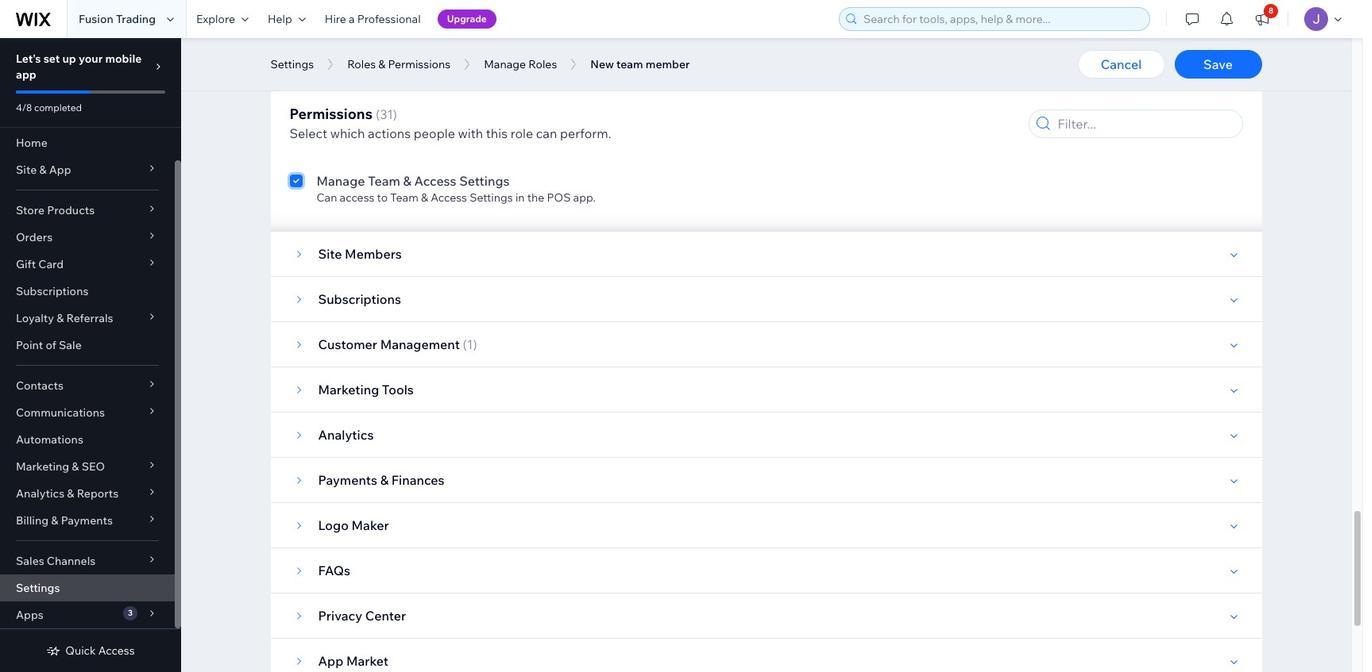 Task type: locate. For each thing, give the bounding box(es) containing it.
31
[[380, 106, 393, 122]]

manage inside manage cash management settings can access cash management settings in the pos app.
[[317, 116, 365, 132]]

management down manage receipts settings can access receipt settings in the pos app.
[[401, 116, 481, 132]]

management
[[401, 116, 481, 132], [406, 133, 475, 148], [380, 337, 460, 353]]

automations link
[[0, 427, 175, 454]]

access right select
[[340, 133, 375, 148]]

permissions
[[388, 57, 451, 71], [290, 105, 372, 123]]

0 vertical spatial site
[[16, 163, 37, 177]]

1 vertical spatial app.
[[581, 133, 603, 148]]

people
[[414, 126, 455, 141]]

finances
[[392, 473, 444, 489]]

receipts
[[368, 59, 420, 75]]

subscriptions link
[[0, 278, 175, 305]]

can left to
[[317, 191, 337, 205]]

app. down manage roles
[[523, 76, 545, 91]]

0 vertical spatial payments
[[318, 473, 377, 489]]

app. inside manage cash management settings can access cash management settings in the pos app.
[[581, 133, 603, 148]]

cash down 31
[[377, 133, 403, 148]]

in left can on the left top of the page
[[523, 133, 533, 148]]

marketing & seo button
[[0, 454, 175, 481]]

app left market
[[318, 654, 343, 670]]

app
[[49, 163, 71, 177], [318, 654, 343, 670]]

the down manage roles
[[477, 76, 494, 91]]

manage for team
[[317, 173, 365, 189]]

pos right role
[[555, 133, 578, 148]]

2 can from the top
[[317, 133, 337, 148]]

& inside button
[[378, 57, 386, 71]]

management left 1
[[380, 337, 460, 353]]

1 horizontal spatial site
[[318, 246, 342, 262]]

manage for cash
[[317, 116, 365, 132]]

in up permissions ( 31 ) select which actions people with this role can perform.
[[465, 76, 474, 91]]

0 vertical spatial )
[[393, 106, 397, 122]]

sales
[[16, 554, 44, 569]]

& down home
[[39, 163, 47, 177]]

manage inside button
[[484, 57, 526, 71]]

0 horizontal spatial marketing
[[16, 460, 69, 474]]

2 roles from the left
[[528, 57, 557, 71]]

up
[[62, 52, 76, 66]]

role
[[511, 126, 533, 141]]

& inside popup button
[[39, 163, 47, 177]]

pos inside manage receipts settings can access receipt settings in the pos app.
[[496, 76, 520, 91]]

1 vertical spatial access
[[340, 133, 375, 148]]

app down home link
[[49, 163, 71, 177]]

marketing for marketing & seo
[[16, 460, 69, 474]]

subscriptions
[[16, 284, 89, 299], [318, 292, 401, 307]]

1 vertical spatial payments
[[61, 514, 113, 528]]

app. inside manage team & access settings can access to team & access settings in the pos app.
[[573, 191, 596, 205]]

1 vertical spatial team
[[390, 191, 418, 205]]

marketing down the customer
[[318, 382, 379, 398]]

1 vertical spatial (
[[463, 337, 467, 353]]

& up receipt
[[378, 57, 386, 71]]

site
[[16, 163, 37, 177], [318, 246, 342, 262]]

analytics up billing in the bottom left of the page
[[16, 487, 64, 501]]

1 vertical spatial analytics
[[16, 487, 64, 501]]

2 access from the top
[[340, 133, 375, 148]]

marketing & seo
[[16, 460, 105, 474]]

0 vertical spatial pos
[[496, 76, 520, 91]]

& for roles & permissions
[[378, 57, 386, 71]]

quick access button
[[46, 644, 135, 659]]

orders button
[[0, 224, 175, 251]]

tools
[[382, 382, 414, 398]]

marketing inside dropdown button
[[16, 460, 69, 474]]

& left reports
[[67, 487, 74, 501]]

& left finances
[[380, 473, 389, 489]]

0 vertical spatial can
[[317, 76, 337, 91]]

0 horizontal spatial site
[[16, 163, 37, 177]]

0 horizontal spatial app
[[49, 163, 71, 177]]

1 roles from the left
[[347, 57, 376, 71]]

cancel button
[[1078, 50, 1165, 79]]

analytics inside dropdown button
[[16, 487, 64, 501]]

analytics down marketing tools
[[318, 427, 374, 443]]

in inside manage team & access settings can access to team & access settings in the pos app.
[[515, 191, 525, 205]]

1 vertical spatial can
[[317, 133, 337, 148]]

pos down manage roles
[[496, 76, 520, 91]]

roles
[[347, 57, 376, 71], [528, 57, 557, 71]]

3 can from the top
[[317, 191, 337, 205]]

can up select
[[317, 76, 337, 91]]

to
[[377, 191, 388, 205]]

home
[[16, 136, 47, 150]]

2 vertical spatial in
[[515, 191, 525, 205]]

subscriptions down card
[[16, 284, 89, 299]]

payments
[[318, 473, 377, 489], [61, 514, 113, 528]]

access left receipt
[[340, 76, 375, 91]]

roles down a
[[347, 57, 376, 71]]

manage for receipts
[[317, 59, 365, 75]]

hire
[[325, 12, 346, 26]]

2 vertical spatial access
[[98, 644, 135, 659]]

& right billing in the bottom left of the page
[[51, 514, 58, 528]]

&
[[378, 57, 386, 71], [39, 163, 47, 177], [403, 173, 411, 189], [421, 191, 428, 205], [57, 311, 64, 326], [72, 460, 79, 474], [380, 473, 389, 489], [67, 487, 74, 501], [51, 514, 58, 528]]

home link
[[0, 129, 175, 156]]

app. right can on the left top of the page
[[581, 133, 603, 148]]

0 horizontal spatial subscriptions
[[16, 284, 89, 299]]

3 access from the top
[[340, 191, 375, 205]]

site inside popup button
[[16, 163, 37, 177]]

can left the actions
[[317, 133, 337, 148]]

app. down perform.
[[573, 191, 596, 205]]

2 vertical spatial access
[[340, 191, 375, 205]]

professional
[[357, 12, 421, 26]]

) inside permissions ( 31 ) select which actions people with this role can perform.
[[393, 106, 397, 122]]

0 vertical spatial analytics
[[318, 427, 374, 443]]

1 vertical spatial in
[[523, 133, 533, 148]]

new team member
[[590, 57, 690, 71]]

0 vertical spatial access
[[340, 76, 375, 91]]

subscriptions down site members
[[318, 292, 401, 307]]

& right loyalty
[[57, 311, 64, 326]]

1 horizontal spatial subscriptions
[[318, 292, 401, 307]]

1 vertical spatial pos
[[555, 133, 578, 148]]

manage down hire
[[317, 59, 365, 75]]

0 vertical spatial management
[[401, 116, 481, 132]]

let's
[[16, 52, 41, 66]]

the
[[477, 76, 494, 91], [535, 133, 552, 148], [527, 191, 544, 205]]

0 horizontal spatial (
[[376, 106, 380, 122]]

2 vertical spatial pos
[[547, 191, 571, 205]]

sales channels
[[16, 554, 96, 569]]

member
[[646, 57, 690, 71]]

& down the actions
[[403, 173, 411, 189]]

0 horizontal spatial payments
[[61, 514, 113, 528]]

the inside manage receipts settings can access receipt settings in the pos app.
[[477, 76, 494, 91]]

manage inside manage receipts settings can access receipt settings in the pos app.
[[317, 59, 365, 75]]

0 vertical spatial app
[[49, 163, 71, 177]]

automations
[[16, 433, 83, 447]]

receipt
[[377, 76, 417, 91]]

& inside dropdown button
[[51, 514, 58, 528]]

0 vertical spatial marketing
[[318, 382, 379, 398]]

2 vertical spatial management
[[380, 337, 460, 353]]

& for marketing & seo
[[72, 460, 79, 474]]

channels
[[47, 554, 96, 569]]

& right to
[[421, 191, 428, 205]]

1 horizontal spatial marketing
[[318, 382, 379, 398]]

roles left 'new'
[[528, 57, 557, 71]]

contacts
[[16, 379, 64, 393]]

settings inside "button"
[[270, 57, 314, 71]]

upgrade button
[[437, 10, 496, 29]]

0 vertical spatial app.
[[523, 76, 545, 91]]

analytics & reports button
[[0, 481, 175, 508]]

contacts button
[[0, 373, 175, 400]]

& left seo
[[72, 460, 79, 474]]

apps
[[16, 608, 44, 623]]

loyalty & referrals
[[16, 311, 113, 326]]

access
[[340, 76, 375, 91], [340, 133, 375, 148], [340, 191, 375, 205]]

payments inside dropdown button
[[61, 514, 113, 528]]

in inside manage receipts settings can access receipt settings in the pos app.
[[465, 76, 474, 91]]

permissions up receipt
[[388, 57, 451, 71]]

team right to
[[390, 191, 418, 205]]

the right role
[[535, 133, 552, 148]]

0 horizontal spatial permissions
[[290, 105, 372, 123]]

team
[[368, 173, 400, 189], [390, 191, 418, 205]]

manage down which
[[317, 173, 365, 189]]

subscriptions inside sidebar element
[[16, 284, 89, 299]]

marketing
[[318, 382, 379, 398], [16, 460, 69, 474]]

manage inside manage team & access settings can access to team & access settings in the pos app.
[[317, 173, 365, 189]]

maker
[[352, 518, 389, 534]]

site left members
[[318, 246, 342, 262]]

marketing down automations
[[16, 460, 69, 474]]

perform.
[[560, 126, 611, 141]]

0 horizontal spatial )
[[393, 106, 397, 122]]

)
[[393, 106, 397, 122], [473, 337, 477, 353]]

8 button
[[1245, 0, 1280, 38]]

site down home
[[16, 163, 37, 177]]

1 vertical spatial marketing
[[16, 460, 69, 474]]

manage
[[484, 57, 526, 71], [317, 59, 365, 75], [317, 116, 365, 132], [317, 173, 365, 189]]

0 horizontal spatial roles
[[347, 57, 376, 71]]

analytics
[[318, 427, 374, 443], [16, 487, 64, 501]]

pos down can on the left top of the page
[[547, 191, 571, 205]]

can
[[317, 76, 337, 91], [317, 133, 337, 148], [317, 191, 337, 205]]

0 vertical spatial permissions
[[388, 57, 451, 71]]

0 vertical spatial team
[[368, 173, 400, 189]]

billing & payments button
[[0, 508, 175, 535]]

management up manage team & access settings can access to team & access settings in the pos app.
[[406, 133, 475, 148]]

logo
[[318, 518, 349, 534]]

manage down upgrade button
[[484, 57, 526, 71]]

in
[[465, 76, 474, 91], [523, 133, 533, 148], [515, 191, 525, 205]]

1 vertical spatial site
[[318, 246, 342, 262]]

access left to
[[340, 191, 375, 205]]

1 vertical spatial )
[[473, 337, 477, 353]]

site members
[[318, 246, 402, 262]]

of
[[46, 338, 56, 353]]

app.
[[523, 76, 545, 91], [581, 133, 603, 148], [573, 191, 596, 205]]

1 horizontal spatial (
[[463, 337, 467, 353]]

0 vertical spatial the
[[477, 76, 494, 91]]

& inside dropdown button
[[67, 487, 74, 501]]

access inside sidebar element
[[98, 644, 135, 659]]

settings
[[270, 57, 314, 71], [423, 59, 473, 75], [419, 76, 462, 91], [483, 116, 534, 132], [477, 133, 521, 148], [459, 173, 510, 189], [470, 191, 513, 205], [16, 581, 60, 596]]

in down role
[[515, 191, 525, 205]]

permissions up which
[[290, 105, 372, 123]]

1 horizontal spatial permissions
[[388, 57, 451, 71]]

None checkbox
[[290, 57, 302, 91], [290, 172, 302, 205], [290, 57, 302, 91], [290, 172, 302, 205]]

0 horizontal spatial analytics
[[16, 487, 64, 501]]

can
[[536, 126, 557, 141]]

1 vertical spatial app
[[318, 654, 343, 670]]

analytics for analytics & reports
[[16, 487, 64, 501]]

None checkbox
[[290, 114, 302, 148]]

2 vertical spatial the
[[527, 191, 544, 205]]

payments up the logo maker
[[318, 473, 377, 489]]

select
[[290, 126, 327, 141]]

manage receipts settings can access receipt settings in the pos app.
[[317, 59, 545, 91]]

1 access from the top
[[340, 76, 375, 91]]

communications
[[16, 406, 105, 420]]

manage left 31
[[317, 116, 365, 132]]

hire a professional
[[325, 12, 421, 26]]

1 can from the top
[[317, 76, 337, 91]]

cash right which
[[368, 116, 398, 132]]

1 horizontal spatial )
[[473, 337, 477, 353]]

1 horizontal spatial analytics
[[318, 427, 374, 443]]

team up to
[[368, 173, 400, 189]]

( inside permissions ( 31 ) select which actions people with this role can perform.
[[376, 106, 380, 122]]

access inside manage receipts settings can access receipt settings in the pos app.
[[340, 76, 375, 91]]

0 vertical spatial (
[[376, 106, 380, 122]]

2 vertical spatial can
[[317, 191, 337, 205]]

payments down analytics & reports dropdown button
[[61, 514, 113, 528]]

1 vertical spatial the
[[535, 133, 552, 148]]

the down can on the left top of the page
[[527, 191, 544, 205]]

roles inside button
[[347, 57, 376, 71]]

1 vertical spatial permissions
[[290, 105, 372, 123]]

1 horizontal spatial app
[[318, 654, 343, 670]]

store products button
[[0, 197, 175, 224]]

the inside manage team & access settings can access to team & access settings in the pos app.
[[527, 191, 544, 205]]

1 horizontal spatial roles
[[528, 57, 557, 71]]

0 vertical spatial in
[[465, 76, 474, 91]]

2 vertical spatial app.
[[573, 191, 596, 205]]



Task type: vqa. For each thing, say whether or not it's contained in the screenshot.
IN inside THE MANAGE TEAM & ACCESS SETTINGS CAN ACCESS TO TEAM & ACCESS SETTINGS IN THE POS APP.
yes



Task type: describe. For each thing, give the bounding box(es) containing it.
settings inside sidebar element
[[16, 581, 60, 596]]

permissions inside permissions ( 31 ) select which actions people with this role can perform.
[[290, 105, 372, 123]]

which
[[330, 126, 365, 141]]

sales channels button
[[0, 548, 175, 575]]

payments & finances
[[318, 473, 444, 489]]

app market
[[318, 654, 388, 670]]

seo
[[82, 460, 105, 474]]

pos inside manage cash management settings can access cash management settings in the pos app.
[[555, 133, 578, 148]]

loyalty & referrals button
[[0, 305, 175, 332]]

roles inside button
[[528, 57, 557, 71]]

app
[[16, 68, 36, 82]]

explore
[[196, 12, 235, 26]]

customer management ( 1 )
[[318, 337, 477, 353]]

0 vertical spatial cash
[[368, 116, 398, 132]]

gift card
[[16, 257, 64, 272]]

& for analytics & reports
[[67, 487, 74, 501]]

new team member button
[[583, 52, 698, 76]]

& for billing & payments
[[51, 514, 58, 528]]

1
[[467, 337, 473, 353]]

roles & permissions button
[[339, 52, 458, 76]]

products
[[47, 203, 95, 218]]

communications button
[[0, 400, 175, 427]]

point of sale
[[16, 338, 82, 353]]

app. inside manage receipts settings can access receipt settings in the pos app.
[[523, 76, 545, 91]]

& for loyalty & referrals
[[57, 311, 64, 326]]

fusion trading
[[79, 12, 156, 26]]

store
[[16, 203, 45, 218]]

manage team & access settings can access to team & access settings in the pos app.
[[317, 173, 596, 205]]

site for site members
[[318, 246, 342, 262]]

card
[[38, 257, 64, 272]]

1 vertical spatial management
[[406, 133, 475, 148]]

privacy center
[[318, 608, 406, 624]]

quick access
[[65, 644, 135, 659]]

site & app
[[16, 163, 71, 177]]

mobile
[[105, 52, 142, 66]]

access inside manage cash management settings can access cash management settings in the pos app.
[[340, 133, 375, 148]]

a
[[349, 12, 355, 26]]

in inside manage cash management settings can access cash management settings in the pos app.
[[523, 133, 533, 148]]

& for payments & finances
[[380, 473, 389, 489]]

customer
[[318, 337, 377, 353]]

Filter... field
[[1053, 110, 1237, 137]]

billing
[[16, 514, 49, 528]]

settings link
[[0, 575, 175, 602]]

can inside manage receipts settings can access receipt settings in the pos app.
[[317, 76, 337, 91]]

& for site & app
[[39, 163, 47, 177]]

billing & payments
[[16, 514, 113, 528]]

center
[[365, 608, 406, 624]]

site for site & app
[[16, 163, 37, 177]]

marketing tools
[[318, 382, 414, 398]]

gift
[[16, 257, 36, 272]]

upgrade
[[447, 13, 487, 25]]

the inside manage cash management settings can access cash management settings in the pos app.
[[535, 133, 552, 148]]

market
[[346, 654, 388, 670]]

can inside manage team & access settings can access to team & access settings in the pos app.
[[317, 191, 337, 205]]

completed
[[34, 102, 82, 114]]

logo maker
[[318, 518, 389, 534]]

referrals
[[66, 311, 113, 326]]

set
[[43, 52, 60, 66]]

fusion
[[79, 12, 113, 26]]

can inside manage cash management settings can access cash management settings in the pos app.
[[317, 133, 337, 148]]

1 vertical spatial cash
[[377, 133, 403, 148]]

manage roles
[[484, 57, 557, 71]]

loyalty
[[16, 311, 54, 326]]

cancel
[[1101, 56, 1142, 72]]

1 vertical spatial access
[[431, 191, 467, 205]]

marketing for marketing tools
[[318, 382, 379, 398]]

analytics & reports
[[16, 487, 119, 501]]

1 horizontal spatial payments
[[318, 473, 377, 489]]

help
[[268, 12, 292, 26]]

orders
[[16, 230, 53, 245]]

0 vertical spatial access
[[414, 173, 456, 189]]

with
[[458, 126, 483, 141]]

roles & permissions
[[347, 57, 451, 71]]

help button
[[258, 0, 315, 38]]

sidebar element
[[0, 38, 181, 673]]

access inside manage team & access settings can access to team & access settings in the pos app.
[[340, 191, 375, 205]]

hire a professional link
[[315, 0, 430, 38]]

point of sale link
[[0, 332, 175, 359]]

3
[[128, 608, 133, 619]]

pos inside manage team & access settings can access to team & access settings in the pos app.
[[547, 191, 571, 205]]

manage cash management settings can access cash management settings in the pos app.
[[317, 116, 603, 148]]

reports
[[77, 487, 119, 501]]

new
[[590, 57, 614, 71]]

8
[[1269, 6, 1274, 16]]

4/8 completed
[[16, 102, 82, 114]]

permissions inside button
[[388, 57, 451, 71]]

analytics for analytics
[[318, 427, 374, 443]]

privacy
[[318, 608, 362, 624]]

app inside popup button
[[49, 163, 71, 177]]

trading
[[116, 12, 156, 26]]

manage for roles
[[484, 57, 526, 71]]

settings button
[[263, 52, 322, 76]]

save button
[[1174, 50, 1262, 79]]

let's set up your mobile app
[[16, 52, 142, 82]]

manage roles button
[[476, 52, 565, 76]]

team
[[617, 57, 643, 71]]

store products
[[16, 203, 95, 218]]

site & app button
[[0, 156, 175, 184]]

point
[[16, 338, 43, 353]]

members
[[345, 246, 402, 262]]

Search for tools, apps, help & more... field
[[859, 8, 1145, 30]]

actions
[[368, 126, 411, 141]]



